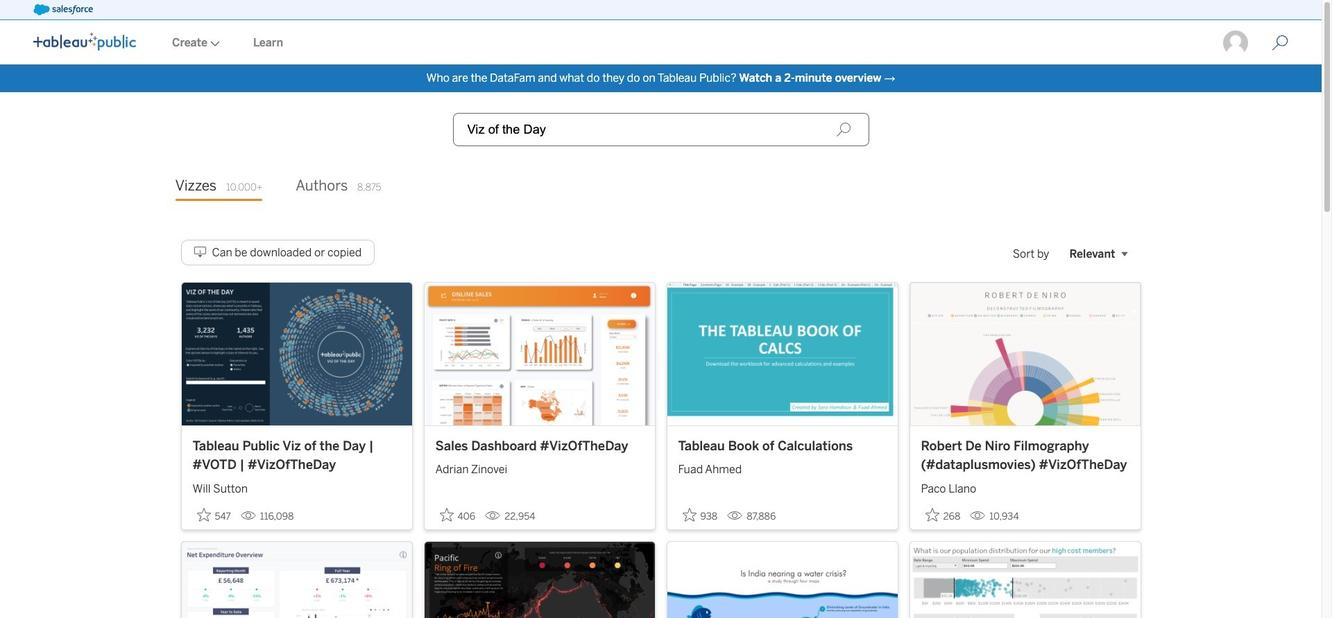 Task type: locate. For each thing, give the bounding box(es) containing it.
1 horizontal spatial add favorite image
[[682, 508, 696, 522]]

4 add favorite button from the left
[[921, 504, 964, 527]]

jacob.simon6557 image
[[1222, 29, 1249, 57]]

1 add favorite button from the left
[[193, 504, 235, 527]]

1 add favorite image from the left
[[197, 508, 211, 522]]

workbook thumbnail image
[[181, 283, 412, 426], [424, 283, 655, 426], [667, 283, 897, 426], [910, 283, 1140, 426], [181, 542, 412, 619], [424, 542, 655, 619], [667, 542, 897, 619], [910, 542, 1140, 619]]

add favorite image
[[197, 508, 211, 522], [682, 508, 696, 522], [925, 508, 939, 522]]

search image
[[836, 122, 851, 137]]

create image
[[207, 41, 220, 46]]

0 horizontal spatial add favorite image
[[197, 508, 211, 522]]

2 horizontal spatial add favorite image
[[925, 508, 939, 522]]

logo image
[[33, 33, 136, 51]]

Add Favorite button
[[193, 504, 235, 527], [435, 504, 479, 527], [678, 504, 722, 527], [921, 504, 964, 527]]

add favorite image
[[440, 508, 453, 522]]

3 add favorite image from the left
[[925, 508, 939, 522]]

Search input field
[[453, 113, 869, 146]]



Task type: describe. For each thing, give the bounding box(es) containing it.
go to search image
[[1255, 35, 1305, 51]]

salesforce logo image
[[33, 4, 93, 15]]

3 add favorite button from the left
[[678, 504, 722, 527]]

2 add favorite image from the left
[[682, 508, 696, 522]]

2 add favorite button from the left
[[435, 504, 479, 527]]



Task type: vqa. For each thing, say whether or not it's contained in the screenshot.
second Workbook Thumbnail from the right
no



